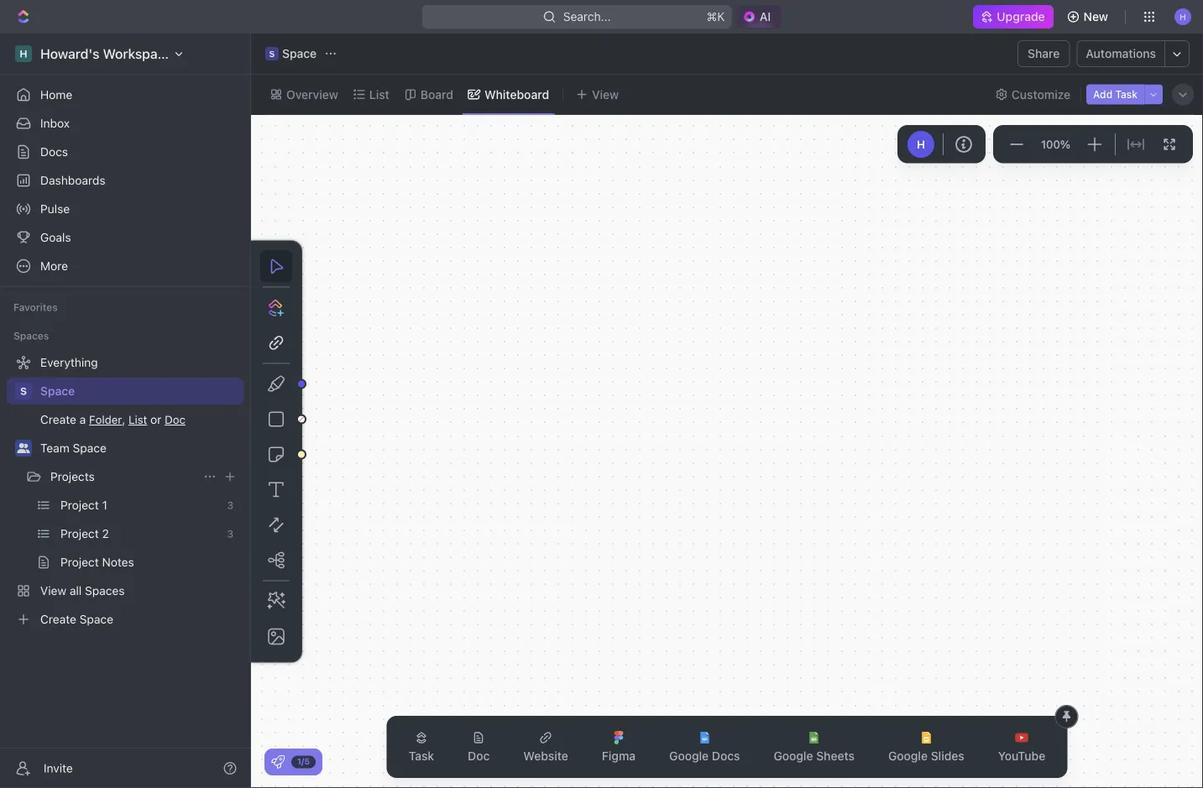 Task type: locate. For each thing, give the bounding box(es) containing it.
whiteboard link
[[481, 83, 550, 106]]

create down all
[[40, 613, 76, 627]]

0 horizontal spatial docs
[[40, 145, 68, 159]]

0 horizontal spatial google
[[670, 750, 709, 764]]

1 horizontal spatial spaces
[[85, 584, 125, 598]]

1 vertical spatial project
[[60, 527, 99, 541]]

2 project from the top
[[60, 527, 99, 541]]

h inside navigation
[[20, 48, 27, 60]]

spaces down favorites button
[[13, 330, 49, 342]]

overview
[[286, 87, 338, 101]]

new
[[1084, 10, 1109, 24]]

howard's workspace, , element
[[15, 45, 32, 62]]

figma
[[602, 750, 636, 764]]

1 vertical spatial spaces
[[85, 584, 125, 598]]

task inside button
[[409, 750, 434, 764]]

0 vertical spatial list
[[369, 87, 390, 101]]

0 horizontal spatial list
[[129, 413, 147, 427]]

0 vertical spatial s
[[269, 49, 275, 58]]

share button
[[1018, 40, 1071, 67]]

1 horizontal spatial s
[[269, 49, 275, 58]]

1 horizontal spatial doc button
[[455, 722, 504, 774]]

website button
[[510, 722, 582, 774]]

docs link
[[7, 139, 244, 165]]

project 1 link
[[60, 492, 221, 519]]

0 vertical spatial spaces
[[13, 330, 49, 342]]

add task button
[[1087, 84, 1145, 105]]

view inside view button
[[592, 87, 619, 101]]

doc button right or
[[165, 413, 186, 427]]

1 horizontal spatial google
[[774, 750, 814, 764]]

view down search...
[[592, 87, 619, 101]]

1 horizontal spatial list
[[369, 87, 390, 101]]

list
[[369, 87, 390, 101], [129, 413, 147, 427]]

0 horizontal spatial space, , element
[[15, 383, 32, 400]]

create inside create space link
[[40, 613, 76, 627]]

docs
[[40, 145, 68, 159], [712, 750, 741, 764]]

1 vertical spatial doc button
[[455, 722, 504, 774]]

2 google from the left
[[774, 750, 814, 764]]

google left sheets
[[774, 750, 814, 764]]

space for team
[[73, 441, 107, 455]]

pulse link
[[7, 196, 244, 223]]

projects link
[[50, 464, 197, 491]]

view all spaces link
[[7, 578, 240, 605]]

space, , element
[[265, 47, 279, 60], [15, 383, 32, 400]]

list right ,
[[129, 413, 147, 427]]

space
[[282, 47, 317, 60], [40, 384, 75, 398], [73, 441, 107, 455], [80, 613, 113, 627]]

1 google from the left
[[670, 750, 709, 764]]

1 horizontal spatial docs
[[712, 750, 741, 764]]

1 vertical spatial task
[[409, 750, 434, 764]]

1 horizontal spatial doc
[[468, 750, 490, 764]]

0 vertical spatial space, , element
[[265, 47, 279, 60]]

view button
[[571, 75, 625, 114]]

s
[[269, 49, 275, 58], [20, 386, 27, 397]]

spaces inside 'link'
[[85, 584, 125, 598]]

view button
[[571, 83, 625, 106]]

0 horizontal spatial doc button
[[165, 413, 186, 427]]

sidebar navigation
[[0, 34, 255, 789]]

0 vertical spatial docs
[[40, 145, 68, 159]]

2 vertical spatial h
[[918, 138, 926, 151]]

1 horizontal spatial space, , element
[[265, 47, 279, 60]]

0 horizontal spatial h
[[20, 48, 27, 60]]

0 horizontal spatial s
[[20, 386, 27, 397]]

1 vertical spatial space, , element
[[15, 383, 32, 400]]

create left a
[[40, 413, 76, 427]]

h inside dropdown button
[[1181, 12, 1187, 21]]

0 vertical spatial doc
[[165, 413, 186, 427]]

0 vertical spatial 3
[[227, 500, 234, 512]]

tree
[[7, 349, 244, 633]]

google docs button
[[656, 722, 754, 774]]

2 horizontal spatial h
[[1181, 12, 1187, 21]]

create for create a folder , list or doc
[[40, 413, 76, 427]]

list button
[[129, 413, 147, 427]]

doc right task button on the bottom of the page
[[468, 750, 490, 764]]

more button
[[7, 253, 244, 280]]

0 vertical spatial view
[[592, 87, 619, 101]]

doc button right task button on the bottom of the page
[[455, 722, 504, 774]]

google
[[670, 750, 709, 764], [774, 750, 814, 764], [889, 750, 928, 764]]

2 vertical spatial project
[[60, 556, 99, 570]]

google right the figma
[[670, 750, 709, 764]]

task button
[[395, 722, 448, 774]]

1 horizontal spatial task
[[1116, 89, 1138, 100]]

1 vertical spatial s
[[20, 386, 27, 397]]

space up overview 'link'
[[282, 47, 317, 60]]

0 vertical spatial doc button
[[165, 413, 186, 427]]

spaces right all
[[85, 584, 125, 598]]

0 vertical spatial task
[[1116, 89, 1138, 100]]

whiteboard
[[485, 87, 550, 101]]

sheets
[[817, 750, 855, 764]]

google inside "button"
[[670, 750, 709, 764]]

howard's workspace
[[40, 46, 173, 62]]

2
[[102, 527, 109, 541]]

3 project from the top
[[60, 556, 99, 570]]

1 vertical spatial docs
[[712, 750, 741, 764]]

doc right or
[[165, 413, 186, 427]]

3 for 1
[[227, 500, 234, 512]]

doc button inside the sidebar navigation
[[165, 413, 186, 427]]

favorites
[[13, 302, 58, 313]]

space link
[[40, 378, 240, 405]]

view inside 'view all spaces' 'link'
[[40, 584, 66, 598]]

1 vertical spatial h
[[20, 48, 27, 60]]

project for project 2
[[60, 527, 99, 541]]

view all spaces
[[40, 584, 125, 598]]

all
[[70, 584, 82, 598]]

google docs
[[670, 750, 741, 764]]

google left slides
[[889, 750, 928, 764]]

list left board link
[[369, 87, 390, 101]]

0 horizontal spatial task
[[409, 750, 434, 764]]

view
[[592, 87, 619, 101], [40, 584, 66, 598]]

2 horizontal spatial google
[[889, 750, 928, 764]]

task inside button
[[1116, 89, 1138, 100]]

notes
[[102, 556, 134, 570]]

0 horizontal spatial spaces
[[13, 330, 49, 342]]

spaces
[[13, 330, 49, 342], [85, 584, 125, 598]]

3 for 2
[[227, 528, 234, 540]]

0 vertical spatial create
[[40, 413, 76, 427]]

3
[[227, 500, 234, 512], [227, 528, 234, 540]]

doc
[[165, 413, 186, 427], [468, 750, 490, 764]]

1 vertical spatial doc
[[468, 750, 490, 764]]

goals link
[[7, 224, 244, 251]]

1 horizontal spatial view
[[592, 87, 619, 101]]

task
[[1116, 89, 1138, 100], [409, 750, 434, 764]]

project
[[60, 499, 99, 512], [60, 527, 99, 541], [60, 556, 99, 570]]

1 vertical spatial 3
[[227, 528, 234, 540]]

0 vertical spatial project
[[60, 499, 99, 512]]

1 vertical spatial list
[[129, 413, 147, 427]]

create
[[40, 413, 76, 427], [40, 613, 76, 627]]

create for create space
[[40, 613, 76, 627]]

2 create from the top
[[40, 613, 76, 627]]

2 3 from the top
[[227, 528, 234, 540]]

project up view all spaces
[[60, 556, 99, 570]]

100%
[[1042, 138, 1071, 151]]

google for google sheets
[[774, 750, 814, 764]]

s inside the s space
[[269, 49, 275, 58]]

project left 1
[[60, 499, 99, 512]]

s space
[[269, 47, 317, 60]]

0 horizontal spatial view
[[40, 584, 66, 598]]

space down view all spaces
[[80, 613, 113, 627]]

1 create from the top
[[40, 413, 76, 427]]

space down a
[[73, 441, 107, 455]]

share
[[1028, 47, 1061, 60]]

3 google from the left
[[889, 750, 928, 764]]

youtube button
[[985, 722, 1060, 774]]

view left all
[[40, 584, 66, 598]]

howard's
[[40, 46, 100, 62]]

1 project from the top
[[60, 499, 99, 512]]

0 horizontal spatial doc
[[165, 413, 186, 427]]

s inside navigation
[[20, 386, 27, 397]]

1 3 from the top
[[227, 500, 234, 512]]

tree containing everything
[[7, 349, 244, 633]]

1 vertical spatial view
[[40, 584, 66, 598]]

automations button
[[1078, 41, 1165, 66]]

google for google docs
[[670, 750, 709, 764]]

1 horizontal spatial h
[[918, 138, 926, 151]]

1 vertical spatial create
[[40, 613, 76, 627]]

space down everything
[[40, 384, 75, 398]]

0 vertical spatial h
[[1181, 12, 1187, 21]]

projects
[[50, 470, 95, 484]]

h
[[1181, 12, 1187, 21], [20, 48, 27, 60], [918, 138, 926, 151]]

board
[[421, 87, 454, 101]]

project left 2
[[60, 527, 99, 541]]



Task type: describe. For each thing, give the bounding box(es) containing it.
docs inside "button"
[[712, 750, 741, 764]]

folder button
[[89, 413, 122, 427]]

add
[[1094, 89, 1113, 100]]

create space
[[40, 613, 113, 627]]

onboarding checklist button image
[[271, 756, 285, 770]]

slides
[[931, 750, 965, 764]]

project for project notes
[[60, 556, 99, 570]]

project for project 1
[[60, 499, 99, 512]]

user group image
[[17, 444, 30, 454]]

home
[[40, 88, 72, 102]]

view for view
[[592, 87, 619, 101]]

list inside create a folder , list or doc
[[129, 413, 147, 427]]

add task
[[1094, 89, 1138, 100]]

customize button
[[990, 83, 1076, 106]]

team space link
[[40, 435, 240, 462]]

create a folder , list or doc
[[40, 413, 186, 427]]

google sheets
[[774, 750, 855, 764]]

project notes
[[60, 556, 134, 570]]

team
[[40, 441, 70, 455]]

project 1
[[60, 499, 107, 512]]

s for s
[[20, 386, 27, 397]]

h button
[[1170, 3, 1197, 30]]

ai
[[760, 10, 771, 24]]

pulse
[[40, 202, 70, 216]]

google slides button
[[875, 722, 979, 774]]

s for s space
[[269, 49, 275, 58]]

,
[[122, 413, 125, 427]]

home link
[[7, 81, 244, 108]]

project 2 link
[[60, 521, 221, 548]]

create space link
[[7, 607, 240, 633]]

website
[[524, 750, 569, 764]]

workspace
[[103, 46, 173, 62]]

everything
[[40, 356, 98, 370]]

invite
[[44, 762, 73, 776]]

dashboards
[[40, 173, 106, 187]]

or
[[150, 413, 162, 427]]

docs inside the sidebar navigation
[[40, 145, 68, 159]]

a
[[80, 413, 86, 427]]

⌘k
[[707, 10, 725, 24]]

space, , element inside tree
[[15, 383, 32, 400]]

upgrade link
[[974, 5, 1054, 29]]

goals
[[40, 231, 71, 244]]

customize
[[1012, 87, 1071, 101]]

onboarding checklist button element
[[271, 756, 285, 770]]

google slides
[[889, 750, 965, 764]]

list link
[[366, 83, 390, 106]]

100% button
[[1038, 134, 1074, 154]]

automations
[[1087, 47, 1157, 60]]

figma button
[[589, 722, 649, 774]]

tree inside the sidebar navigation
[[7, 349, 244, 633]]

team space
[[40, 441, 107, 455]]

folder
[[89, 413, 122, 427]]

google sheets button
[[761, 722, 869, 774]]

project notes link
[[60, 549, 240, 576]]

favorites button
[[7, 297, 64, 318]]

youtube
[[999, 750, 1046, 764]]

1
[[102, 499, 107, 512]]

project 2
[[60, 527, 109, 541]]

view for view all spaces
[[40, 584, 66, 598]]

inbox
[[40, 116, 70, 130]]

space for s
[[282, 47, 317, 60]]

doc inside create a folder , list or doc
[[165, 413, 186, 427]]

ai button
[[736, 5, 781, 29]]

upgrade
[[997, 10, 1046, 24]]

dashboards link
[[7, 167, 244, 194]]

space for create
[[80, 613, 113, 627]]

1/5
[[297, 757, 310, 767]]

everything link
[[7, 349, 240, 376]]

more
[[40, 259, 68, 273]]

search...
[[564, 10, 611, 24]]

board link
[[417, 83, 454, 106]]

inbox link
[[7, 110, 244, 137]]

new button
[[1061, 3, 1119, 30]]

google for google slides
[[889, 750, 928, 764]]

overview link
[[283, 83, 338, 106]]

doc inside button
[[468, 750, 490, 764]]



Task type: vqa. For each thing, say whether or not it's contained in the screenshot.
the Task Types
no



